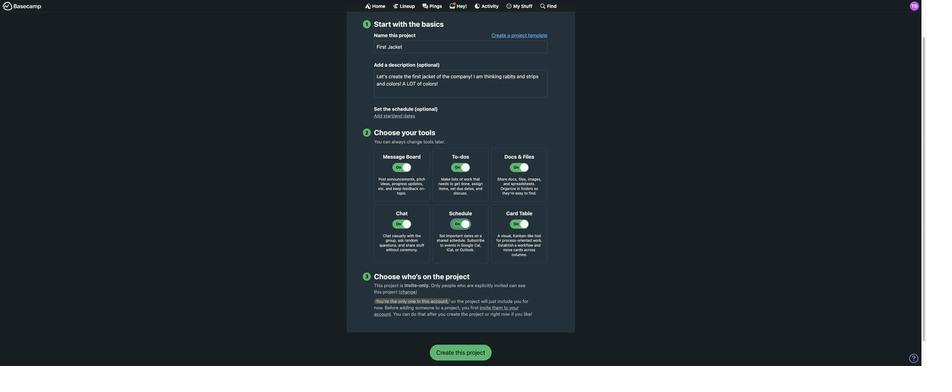 Task type: describe. For each thing, give the bounding box(es) containing it.
folders
[[521, 186, 533, 191]]

make lists of work that needs to get done, assign items, set due dates, and discuss.
[[438, 177, 483, 196]]

to inside the invite them to your account
[[504, 305, 508, 310]]

work
[[464, 177, 472, 181]]

chat for chat casually with the group, ask random questions, and share stuff without ceremony.
[[383, 233, 391, 238]]

name
[[374, 33, 388, 38]]

a left description
[[385, 62, 388, 68]]

you right after
[[438, 311, 446, 317]]

before
[[385, 305, 399, 310]]

start with the basics
[[374, 20, 444, 28]]

this
[[374, 283, 383, 288]]

you right include
[[514, 298, 522, 304]]

chat casually with the group, ask random questions, and share stuff without ceremony.
[[380, 233, 424, 252]]

this project is invite-only.
[[374, 283, 430, 288]]

find.
[[529, 191, 537, 196]]

organize
[[501, 186, 516, 191]]

switch accounts image
[[2, 2, 41, 11]]

now.
[[374, 305, 384, 310]]

project inside so the project will just include you for now. before adding someone to a project, you first
[[465, 298, 480, 304]]

share docs, files, images, and spreadsheets. organize in folders so they're easy to find.
[[497, 177, 542, 196]]

lineup
[[400, 3, 415, 9]]

discuss.
[[454, 191, 468, 196]]

first
[[471, 305, 479, 310]]

message
[[383, 154, 405, 160]]

1 horizontal spatial can
[[402, 311, 410, 317]]

for inside a visual, kanban-like tool for process-oriented work. establish a workflow and move cards across columns.
[[497, 238, 501, 243]]

get
[[454, 182, 460, 186]]

columns.
[[512, 252, 527, 257]]

account
[[374, 311, 391, 317]]

lineup link
[[393, 3, 415, 9]]

board
[[406, 154, 421, 160]]

project,
[[445, 305, 461, 310]]

set for the
[[374, 106, 382, 112]]

for inside so the project will just include you for now. before adding someone to a project, you first
[[523, 298, 529, 304]]

on inside set important dates on a shared schedule. subscribe to events in google cal, ical, or outlook.
[[475, 233, 479, 238]]

0 vertical spatial with
[[393, 20, 407, 28]]

topic.
[[397, 191, 407, 196]]

files
[[523, 154, 534, 160]]

a visual, kanban-like tool for process-oriented work. establish a workflow and move cards across columns.
[[497, 233, 542, 257]]

add inside set the schedule (optional) add start/end dates
[[374, 113, 382, 119]]

that for do
[[418, 311, 426, 317]]

post
[[379, 177, 386, 181]]

in inside set important dates on a shared schedule. subscribe to events in google cal, ical, or outlook.
[[457, 243, 460, 248]]

. you can do that after you create the project or right now if you like!
[[391, 311, 532, 317]]

questions,
[[380, 243, 397, 248]]

2 vertical spatial in
[[417, 298, 421, 304]]

in inside share docs, files, images, and spreadsheets. organize in folders so they're easy to find.
[[517, 186, 520, 191]]

2 vertical spatial this
[[422, 298, 430, 304]]

my stuff button
[[506, 3, 533, 9]]

stuff
[[521, 3, 533, 9]]

dates inside set important dates on a shared schedule. subscribe to events in google cal, ical, or outlook.
[[464, 233, 474, 238]]

kanban-
[[513, 233, 528, 238]]

adding
[[400, 305, 414, 310]]

if
[[511, 311, 514, 317]]

one
[[408, 298, 416, 304]]

home
[[372, 3, 385, 9]]

you're
[[376, 298, 389, 304]]

)
[[416, 289, 417, 295]]

pings button
[[422, 3, 442, 9]]

the inside chat casually with the group, ask random questions, and share stuff without ceremony.
[[415, 233, 421, 238]]

0 vertical spatial this
[[389, 33, 398, 38]]

project down start with the basics
[[399, 33, 416, 38]]

images,
[[528, 177, 542, 181]]

project up who
[[446, 272, 470, 281]]

is
[[400, 283, 403, 288]]

just
[[489, 298, 496, 304]]

the left basics
[[409, 20, 420, 28]]

create a project template
[[492, 33, 548, 38]]

my stuff
[[513, 3, 533, 9]]

events
[[445, 243, 456, 248]]

now
[[501, 311, 510, 317]]

and inside chat casually with the group, ask random questions, and share stuff without ceremony.
[[398, 243, 405, 248]]

so inside share docs, files, images, and spreadsheets. organize in folders so they're easy to find.
[[534, 186, 538, 191]]

google
[[461, 243, 474, 248]]

feedback
[[403, 186, 419, 191]]

project left "is"
[[384, 283, 399, 288]]

to inside set important dates on a shared schedule. subscribe to events in google cal, ical, or outlook.
[[440, 243, 444, 248]]

0 vertical spatial change
[[407, 139, 422, 144]]

start
[[374, 20, 391, 28]]

pitch
[[417, 177, 425, 181]]

casually
[[392, 233, 406, 238]]

tool
[[535, 233, 541, 238]]

to inside share docs, files, images, and spreadsheets. organize in folders so they're easy to find.
[[524, 191, 528, 196]]

0 vertical spatial tools
[[419, 128, 435, 137]]

easy
[[515, 191, 523, 196]]

keep
[[393, 186, 402, 191]]

and inside a visual, kanban-like tool for process-oriented work. establish a workflow and move cards across columns.
[[534, 243, 541, 248]]

oriented
[[518, 238, 532, 243]]

chat for chat
[[396, 210, 408, 216]]

people
[[442, 283, 456, 288]]

schedule
[[392, 106, 414, 112]]

(optional) for set the schedule (optional) add start/end dates
[[415, 106, 438, 112]]

are
[[467, 283, 474, 288]]

create a project template link
[[492, 33, 548, 38]]

shared
[[437, 238, 449, 243]]

group,
[[386, 238, 397, 243]]

you can always change tools later.
[[374, 139, 445, 144]]

1 horizontal spatial you
[[393, 311, 401, 317]]

do
[[411, 311, 417, 317]]

see
[[518, 283, 526, 288]]

they're
[[502, 191, 514, 196]]

the right create at bottom left
[[461, 311, 468, 317]]

change link
[[400, 289, 416, 295]]

choose your tools
[[374, 128, 435, 137]]

hey!
[[457, 3, 467, 9]]

docs
[[505, 154, 517, 160]]

set for important
[[440, 233, 445, 238]]

create
[[492, 33, 506, 38]]

updates,
[[408, 182, 423, 186]]

3
[[365, 273, 369, 280]]

and inside post announcements, pitch ideas, progress updates, etc. and keep feedback on- topic.
[[386, 186, 392, 191]]

.
[[391, 311, 392, 317]]

project left template
[[511, 33, 527, 38]]

choose for choose who's on the project
[[374, 272, 400, 281]]

who
[[457, 283, 466, 288]]

after
[[427, 311, 437, 317]]

schedule
[[449, 210, 472, 216]]

Add a description (optional) text field
[[374, 70, 548, 98]]

due
[[457, 186, 463, 191]]

always
[[392, 139, 406, 144]]



Task type: vqa. For each thing, say whether or not it's contained in the screenshot.
"week"
no



Task type: locate. For each thing, give the bounding box(es) containing it.
1 vertical spatial can
[[509, 283, 517, 288]]

1 vertical spatial you
[[393, 311, 401, 317]]

1 vertical spatial or
[[485, 311, 489, 317]]

on-
[[420, 186, 426, 191]]

set
[[374, 106, 382, 112], [440, 233, 445, 238]]

0 horizontal spatial so
[[451, 298, 456, 304]]

(
[[399, 289, 400, 295]]

can down adding
[[402, 311, 410, 317]]

1 vertical spatial add
[[374, 113, 382, 119]]

you right if
[[515, 311, 523, 317]]

you left always
[[374, 139, 382, 144]]

with up random
[[407, 233, 414, 238]]

the up 'before' at bottom left
[[390, 298, 397, 304]]

1 vertical spatial your
[[510, 305, 519, 310]]

0 horizontal spatial on
[[423, 272, 431, 281]]

the inside set the schedule (optional) add start/end dates
[[383, 106, 391, 112]]

tools
[[419, 128, 435, 137], [424, 139, 434, 144]]

establish
[[498, 243, 514, 248]]

change down choose your tools
[[407, 139, 422, 144]]

set inside set the schedule (optional) add start/end dates
[[374, 106, 382, 112]]

1 vertical spatial tools
[[424, 139, 434, 144]]

1 horizontal spatial dates
[[464, 233, 474, 238]]

None submit
[[430, 345, 492, 360]]

dates
[[404, 113, 415, 119], [464, 233, 474, 238]]

1 vertical spatial with
[[407, 233, 414, 238]]

the up only
[[433, 272, 444, 281]]

dos
[[460, 154, 469, 160]]

can inside only people who are explicitly invited can see this project (
[[509, 283, 517, 288]]

a inside set important dates on a shared schedule. subscribe to events in google cal, ical, or outlook.
[[480, 233, 482, 238]]

change
[[407, 139, 422, 144], [400, 289, 416, 295]]

0 horizontal spatial in
[[417, 298, 421, 304]]

done,
[[461, 182, 471, 186]]

0 horizontal spatial or
[[455, 248, 459, 252]]

0 horizontal spatial for
[[497, 238, 501, 243]]

chat up group,
[[383, 233, 391, 238]]

to up set
[[450, 182, 453, 186]]

tools left later.
[[424, 139, 434, 144]]

to down account,
[[436, 305, 440, 310]]

to up 'now'
[[504, 305, 508, 310]]

chat down topic.
[[396, 210, 408, 216]]

0 vertical spatial your
[[402, 128, 417, 137]]

1 vertical spatial change
[[400, 289, 416, 295]]

dates,
[[464, 186, 475, 191]]

hey! button
[[449, 2, 467, 9]]

1 vertical spatial this
[[374, 289, 382, 295]]

visual,
[[501, 233, 512, 238]]

dates up subscribe
[[464, 233, 474, 238]]

0 vertical spatial so
[[534, 186, 538, 191]]

them
[[492, 305, 503, 310]]

1 vertical spatial so
[[451, 298, 456, 304]]

1 horizontal spatial that
[[473, 177, 480, 181]]

0 vertical spatial for
[[497, 238, 501, 243]]

a right create
[[508, 33, 510, 38]]

or down invite in the right of the page
[[485, 311, 489, 317]]

you right .
[[393, 311, 401, 317]]

1 horizontal spatial chat
[[396, 210, 408, 216]]

find
[[547, 3, 557, 9]]

start/end
[[384, 113, 402, 119]]

project inside only people who are explicitly invited can see this project (
[[383, 289, 398, 295]]

1 vertical spatial for
[[523, 298, 529, 304]]

dates inside set the schedule (optional) add start/end dates
[[404, 113, 415, 119]]

your up if
[[510, 305, 519, 310]]

your inside the invite them to your account
[[510, 305, 519, 310]]

with up name this project
[[393, 20, 407, 28]]

in down schedule.
[[457, 243, 460, 248]]

this
[[389, 33, 398, 38], [374, 289, 382, 295], [422, 298, 430, 304]]

schedule.
[[450, 238, 466, 243]]

for up like!
[[523, 298, 529, 304]]

announcements,
[[387, 177, 416, 181]]

card
[[506, 210, 518, 216]]

without
[[386, 248, 399, 252]]

or right ical,
[[455, 248, 459, 252]]

account,
[[431, 298, 449, 304]]

who's
[[402, 272, 421, 281]]

1 horizontal spatial or
[[485, 311, 489, 317]]

in up easy
[[517, 186, 520, 191]]

to-dos
[[452, 154, 469, 160]]

Name this project text field
[[374, 41, 548, 53]]

the up project,
[[457, 298, 464, 304]]

items,
[[439, 186, 449, 191]]

description
[[389, 62, 416, 68]]

1 vertical spatial dates
[[464, 233, 474, 238]]

set inside set important dates on a shared schedule. subscribe to events in google cal, ical, or outlook.
[[440, 233, 445, 238]]

that for work
[[473, 177, 480, 181]]

files,
[[519, 177, 527, 181]]

1 vertical spatial chat
[[383, 233, 391, 238]]

activity link
[[474, 3, 499, 9]]

so up project,
[[451, 298, 456, 304]]

project up 'first'
[[465, 298, 480, 304]]

0 horizontal spatial can
[[383, 139, 391, 144]]

lists
[[452, 177, 458, 181]]

0 vertical spatial chat
[[396, 210, 408, 216]]

explicitly
[[475, 283, 493, 288]]

1 horizontal spatial on
[[475, 233, 479, 238]]

the up random
[[415, 233, 421, 238]]

and down ask
[[398, 243, 405, 248]]

this down this
[[374, 289, 382, 295]]

assign
[[472, 182, 483, 186]]

with
[[393, 20, 407, 28], [407, 233, 414, 238]]

1 horizontal spatial set
[[440, 233, 445, 238]]

to inside so the project will just include you for now. before adding someone to a project, you first
[[436, 305, 440, 310]]

that
[[473, 177, 480, 181], [418, 311, 426, 317]]

0 vertical spatial you
[[374, 139, 382, 144]]

1 vertical spatial in
[[457, 243, 460, 248]]

subscribe
[[467, 238, 485, 243]]

can left always
[[383, 139, 391, 144]]

a
[[498, 233, 500, 238]]

to down "folders"
[[524, 191, 528, 196]]

1 horizontal spatial so
[[534, 186, 538, 191]]

cards
[[514, 248, 523, 252]]

a up 'cards'
[[515, 243, 517, 248]]

that down the 'someone'
[[418, 311, 426, 317]]

2 choose from the top
[[374, 272, 400, 281]]

and down ideas,
[[386, 186, 392, 191]]

1
[[366, 21, 368, 27]]

0 horizontal spatial chat
[[383, 233, 391, 238]]

the
[[409, 20, 420, 28], [383, 106, 391, 112], [415, 233, 421, 238], [433, 272, 444, 281], [390, 298, 397, 304], [457, 298, 464, 304], [461, 311, 468, 317]]

(optional) right schedule
[[415, 106, 438, 112]]

across
[[524, 248, 536, 252]]

that inside make lists of work that needs to get done, assign items, set due dates, and discuss.
[[473, 177, 480, 181]]

&
[[518, 154, 522, 160]]

0 horizontal spatial this
[[374, 289, 382, 295]]

the up 'start/end'
[[383, 106, 391, 112]]

to inside make lists of work that needs to get done, assign items, set due dates, and discuss.
[[450, 182, 453, 186]]

1 horizontal spatial this
[[389, 33, 398, 38]]

this up the 'someone'
[[422, 298, 430, 304]]

ceremony.
[[400, 248, 418, 252]]

ask
[[398, 238, 404, 243]]

1 vertical spatial choose
[[374, 272, 400, 281]]

1 vertical spatial (optional)
[[415, 106, 438, 112]]

cal,
[[475, 243, 481, 248]]

0 vertical spatial set
[[374, 106, 382, 112]]

set up add start/end dates link
[[374, 106, 382, 112]]

0 vertical spatial (optional)
[[417, 62, 440, 68]]

progress
[[392, 182, 407, 186]]

that up the assign
[[473, 177, 480, 181]]

1 horizontal spatial in
[[457, 243, 460, 248]]

0 vertical spatial that
[[473, 177, 480, 181]]

and down work. at the bottom right of the page
[[534, 243, 541, 248]]

and inside share docs, files, images, and spreadsheets. organize in folders so they're easy to find.
[[504, 182, 510, 186]]

important
[[446, 233, 463, 238]]

this right name on the top left
[[389, 33, 398, 38]]

1 vertical spatial on
[[423, 272, 431, 281]]

0 vertical spatial on
[[475, 233, 479, 238]]

(optional) for add a description (optional)
[[417, 62, 440, 68]]

(optional) inside set the schedule (optional) add start/end dates
[[415, 106, 438, 112]]

card table
[[506, 210, 533, 216]]

1 horizontal spatial for
[[523, 298, 529, 304]]

choose who's on the project
[[374, 272, 470, 281]]

stuff
[[416, 243, 424, 248]]

2 horizontal spatial in
[[517, 186, 520, 191]]

2 horizontal spatial this
[[422, 298, 430, 304]]

can
[[383, 139, 391, 144], [509, 283, 517, 288], [402, 311, 410, 317]]

docs & files
[[505, 154, 534, 160]]

chat inside chat casually with the group, ask random questions, and share stuff without ceremony.
[[383, 233, 391, 238]]

choose up this
[[374, 272, 400, 281]]

to
[[450, 182, 453, 186], [524, 191, 528, 196], [440, 243, 444, 248], [436, 305, 440, 310], [504, 305, 508, 310]]

so inside so the project will just include you for now. before adding someone to a project, you first
[[451, 298, 456, 304]]

0 vertical spatial in
[[517, 186, 520, 191]]

0 horizontal spatial your
[[402, 128, 417, 137]]

(optional) right description
[[417, 62, 440, 68]]

can left see
[[509, 283, 517, 288]]

this inside only people who are explicitly invited can see this project (
[[374, 289, 382, 295]]

choose for choose your tools
[[374, 128, 400, 137]]

and inside make lists of work that needs to get done, assign items, set due dates, and discuss.
[[476, 186, 482, 191]]

for down a
[[497, 238, 501, 243]]

the inside so the project will just include you for now. before adding someone to a project, you first
[[457, 298, 464, 304]]

set up shared
[[440, 233, 445, 238]]

random
[[405, 238, 418, 243]]

0 vertical spatial or
[[455, 248, 459, 252]]

tyler black image
[[910, 2, 919, 11]]

1 horizontal spatial your
[[510, 305, 519, 310]]

1 vertical spatial that
[[418, 311, 426, 317]]

1 add from the top
[[374, 62, 384, 68]]

0 vertical spatial can
[[383, 139, 391, 144]]

workflow
[[518, 243, 533, 248]]

in right one
[[417, 298, 421, 304]]

0 horizontal spatial set
[[374, 106, 382, 112]]

change )
[[400, 289, 417, 295]]

message board
[[383, 154, 421, 160]]

0 vertical spatial dates
[[404, 113, 415, 119]]

or inside set important dates on a shared schedule. subscribe to events in google cal, ical, or outlook.
[[455, 248, 459, 252]]

choose up always
[[374, 128, 400, 137]]

to down shared
[[440, 243, 444, 248]]

0 vertical spatial choose
[[374, 128, 400, 137]]

you're the only one in this account,
[[376, 298, 449, 304]]

0 horizontal spatial you
[[374, 139, 382, 144]]

and down the assign
[[476, 186, 482, 191]]

later.
[[435, 139, 445, 144]]

2 horizontal spatial can
[[509, 283, 517, 288]]

on up only.
[[423, 272, 431, 281]]

template
[[528, 33, 548, 38]]

change down invite-
[[400, 289, 416, 295]]

chat
[[396, 210, 408, 216], [383, 233, 391, 238]]

a down account,
[[441, 305, 443, 310]]

1 vertical spatial set
[[440, 233, 445, 238]]

ical,
[[447, 248, 454, 252]]

so up find.
[[534, 186, 538, 191]]

activity
[[482, 3, 499, 9]]

invite
[[480, 305, 491, 310]]

0 horizontal spatial dates
[[404, 113, 415, 119]]

will
[[481, 298, 488, 304]]

a inside so the project will just include you for now. before adding someone to a project, you first
[[441, 305, 443, 310]]

move
[[503, 248, 513, 252]]

a inside a visual, kanban-like tool for process-oriented work. establish a workflow and move cards across columns.
[[515, 243, 517, 248]]

add left description
[[374, 62, 384, 68]]

you up . you can do that after you create the project or right now if you like!
[[462, 305, 469, 310]]

dates down schedule
[[404, 113, 415, 119]]

and up organize
[[504, 182, 510, 186]]

invite them to your account link
[[374, 305, 519, 317]]

with inside chat casually with the group, ask random questions, and share stuff without ceremony.
[[407, 233, 414, 238]]

process-
[[502, 238, 518, 243]]

a up subscribe
[[480, 233, 482, 238]]

project down 'first'
[[469, 311, 484, 317]]

project left (
[[383, 289, 398, 295]]

for
[[497, 238, 501, 243], [523, 298, 529, 304]]

main element
[[0, 0, 922, 12]]

to-
[[452, 154, 460, 160]]

1 choose from the top
[[374, 128, 400, 137]]

tools up later.
[[419, 128, 435, 137]]

add left 'start/end'
[[374, 113, 382, 119]]

your up you can always change tools later.
[[402, 128, 417, 137]]

0 vertical spatial add
[[374, 62, 384, 68]]

2 vertical spatial can
[[402, 311, 410, 317]]

include
[[498, 298, 513, 304]]

on up subscribe
[[475, 233, 479, 238]]

0 horizontal spatial that
[[418, 311, 426, 317]]

2 add from the top
[[374, 113, 382, 119]]



